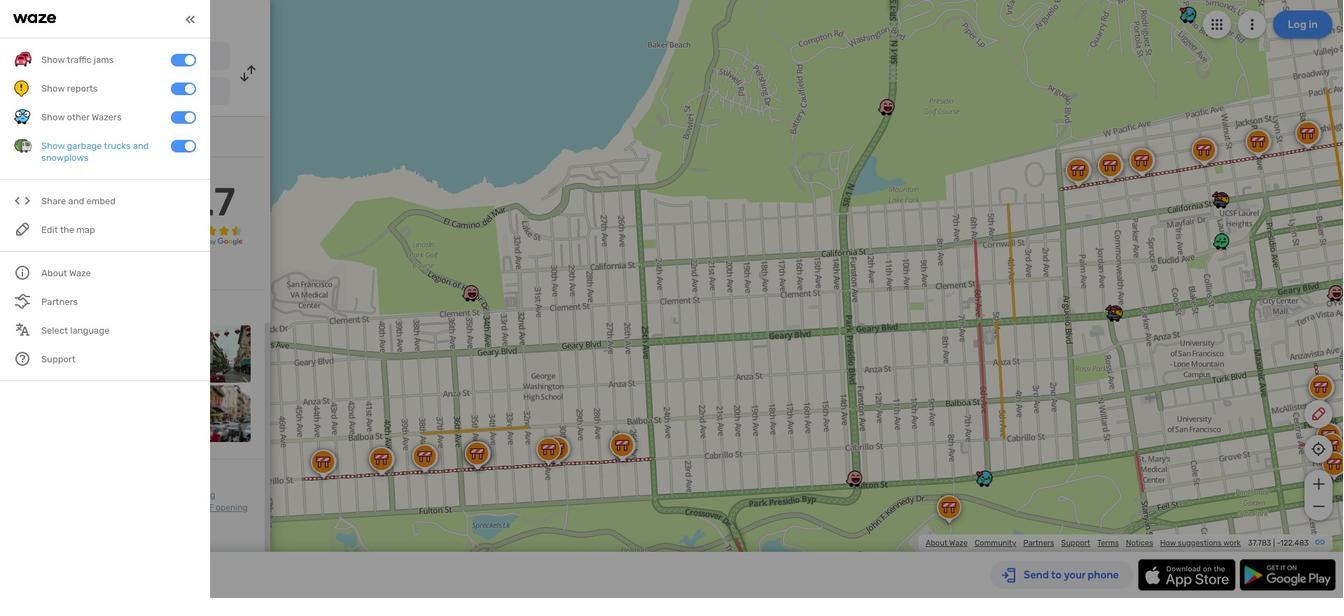 Task type: vqa. For each thing, say whether or not it's contained in the screenshot.
34.041 | -118.256
no



Task type: describe. For each thing, give the bounding box(es) containing it.
directions inside chinatown, sf driving directions
[[14, 504, 53, 513]]

8 photos
[[14, 305, 54, 317]]

francisco,
[[122, 88, 162, 97]]

driving
[[188, 491, 215, 501]]

community
[[975, 539, 1017, 548]]

suggestions
[[1178, 539, 1222, 548]]

waze
[[949, 539, 968, 548]]

-
[[1277, 539, 1281, 548]]

5 4
[[14, 186, 20, 210]]

photos
[[23, 305, 54, 317]]

support link
[[1061, 539, 1090, 548]]

1 horizontal spatial directions
[[129, 11, 187, 27]]

image 2 of chinatown, sf image
[[74, 326, 131, 383]]

americanchinatown.com
[[42, 128, 155, 140]]

how suggestions work link
[[1160, 539, 1241, 548]]

zoom out image
[[1310, 499, 1328, 515]]

about
[[926, 539, 948, 548]]

sf for opening
[[204, 504, 214, 513]]

chinatown, sf opening hours
[[14, 504, 248, 526]]

terms
[[1097, 539, 1119, 548]]

share
[[41, 196, 66, 207]]

opening
[[216, 504, 248, 513]]

francisco
[[71, 51, 115, 63]]

support
[[1061, 539, 1090, 548]]

pencil image
[[1310, 406, 1327, 423]]

driving
[[84, 11, 126, 27]]

hours
[[14, 516, 36, 526]]

37.783
[[1248, 539, 1272, 548]]

1
[[14, 231, 18, 243]]

2 1
[[14, 220, 20, 243]]

chinatown
[[51, 86, 100, 98]]

ca,
[[164, 88, 178, 97]]

san inside chinatown san francisco, ca, usa
[[105, 88, 120, 97]]

about waze link
[[926, 539, 968, 548]]

code image
[[14, 193, 32, 210]]

computer image
[[14, 126, 31, 143]]

122.483
[[1280, 539, 1309, 548]]

link image
[[1315, 537, 1326, 548]]

image 3 of chinatown, sf image
[[134, 326, 191, 383]]

image 5 of chinatown, sf image
[[14, 386, 71, 443]]

notices link
[[1126, 539, 1153, 548]]

san francisco button
[[41, 42, 230, 70]]



Task type: locate. For each thing, give the bounding box(es) containing it.
0 vertical spatial san
[[51, 51, 69, 63]]

san left francisco
[[51, 51, 69, 63]]

1 vertical spatial san
[[105, 88, 120, 97]]

sf down 'driving' in the left bottom of the page
[[204, 504, 214, 513]]

chinatown, inside chinatown, sf driving directions
[[130, 491, 174, 501]]

review summary
[[14, 168, 92, 180]]

share and embed
[[41, 196, 116, 207]]

directions up hours
[[14, 504, 53, 513]]

share and embed link
[[14, 187, 196, 216]]

directions up san francisco button
[[129, 11, 187, 27]]

chinatown, sf driving directions link
[[14, 491, 215, 513]]

chinatown, inside chinatown, sf opening hours
[[157, 504, 202, 513]]

1 vertical spatial sf
[[204, 504, 214, 513]]

1 horizontal spatial san
[[105, 88, 120, 97]]

chinatown, sf opening hours link
[[14, 504, 248, 526]]

current location image
[[14, 48, 31, 64]]

reviews
[[42, 266, 76, 277]]

show reviews
[[14, 266, 76, 277]]

zoom in image
[[1310, 476, 1328, 493]]

and
[[68, 196, 84, 207]]

0 vertical spatial directions
[[129, 11, 187, 27]]

image 7 of chinatown, sf image
[[134, 386, 191, 443]]

1 horizontal spatial sf
[[204, 504, 214, 513]]

about waze community partners support terms notices how suggestions work
[[926, 539, 1241, 548]]

chinatown, sf driving directions
[[14, 491, 215, 513]]

image 1 of chinatown, sf image
[[14, 326, 71, 383]]

1 vertical spatial directions
[[14, 504, 53, 513]]

image 4 of chinatown, sf image
[[194, 326, 251, 383]]

location image
[[14, 83, 31, 99]]

1 vertical spatial chinatown,
[[157, 504, 202, 513]]

san
[[51, 51, 69, 63], [105, 88, 120, 97]]

sf inside chinatown, sf driving directions
[[176, 491, 186, 501]]

image 6 of chinatown, sf image
[[74, 386, 131, 443]]

5
[[14, 186, 20, 198]]

partners
[[1024, 539, 1054, 548]]

directions
[[129, 11, 187, 27], [14, 504, 53, 513]]

chinatown,
[[130, 491, 174, 501], [157, 504, 202, 513]]

2
[[14, 220, 20, 232]]

terms link
[[1097, 539, 1119, 548]]

embed
[[86, 196, 116, 207]]

sf inside chinatown, sf opening hours
[[204, 504, 214, 513]]

summary
[[49, 168, 92, 180]]

4.7
[[180, 179, 235, 226]]

sf
[[176, 491, 186, 501], [204, 504, 214, 513]]

chinatown, for opening
[[157, 504, 202, 513]]

review
[[14, 168, 46, 180]]

0 horizontal spatial sf
[[176, 491, 186, 501]]

sf left 'driving' in the left bottom of the page
[[176, 491, 186, 501]]

4
[[14, 198, 20, 210]]

work
[[1224, 539, 1241, 548]]

chinatown, up chinatown, sf opening hours link
[[130, 491, 174, 501]]

usa
[[180, 88, 196, 97]]

8
[[14, 305, 20, 317]]

notices
[[1126, 539, 1153, 548]]

image 8 of chinatown, sf image
[[194, 386, 251, 443]]

community link
[[975, 539, 1017, 548]]

how
[[1160, 539, 1176, 548]]

|
[[1273, 539, 1275, 548]]

san francisco
[[51, 51, 115, 63]]

driving directions
[[84, 11, 187, 27]]

0 horizontal spatial san
[[51, 51, 69, 63]]

san inside button
[[51, 51, 69, 63]]

chinatown, for driving
[[130, 491, 174, 501]]

0 vertical spatial chinatown,
[[130, 491, 174, 501]]

0 vertical spatial sf
[[176, 491, 186, 501]]

sf for driving
[[176, 491, 186, 501]]

show
[[14, 266, 39, 277]]

partners link
[[1024, 539, 1054, 548]]

0 horizontal spatial directions
[[14, 504, 53, 513]]

san left francisco,
[[105, 88, 120, 97]]

americanchinatown.com link
[[42, 128, 155, 140]]

chinatown, down 'driving' in the left bottom of the page
[[157, 504, 202, 513]]

37.783 | -122.483
[[1248, 539, 1309, 548]]

chinatown san francisco, ca, usa
[[51, 86, 196, 98]]



